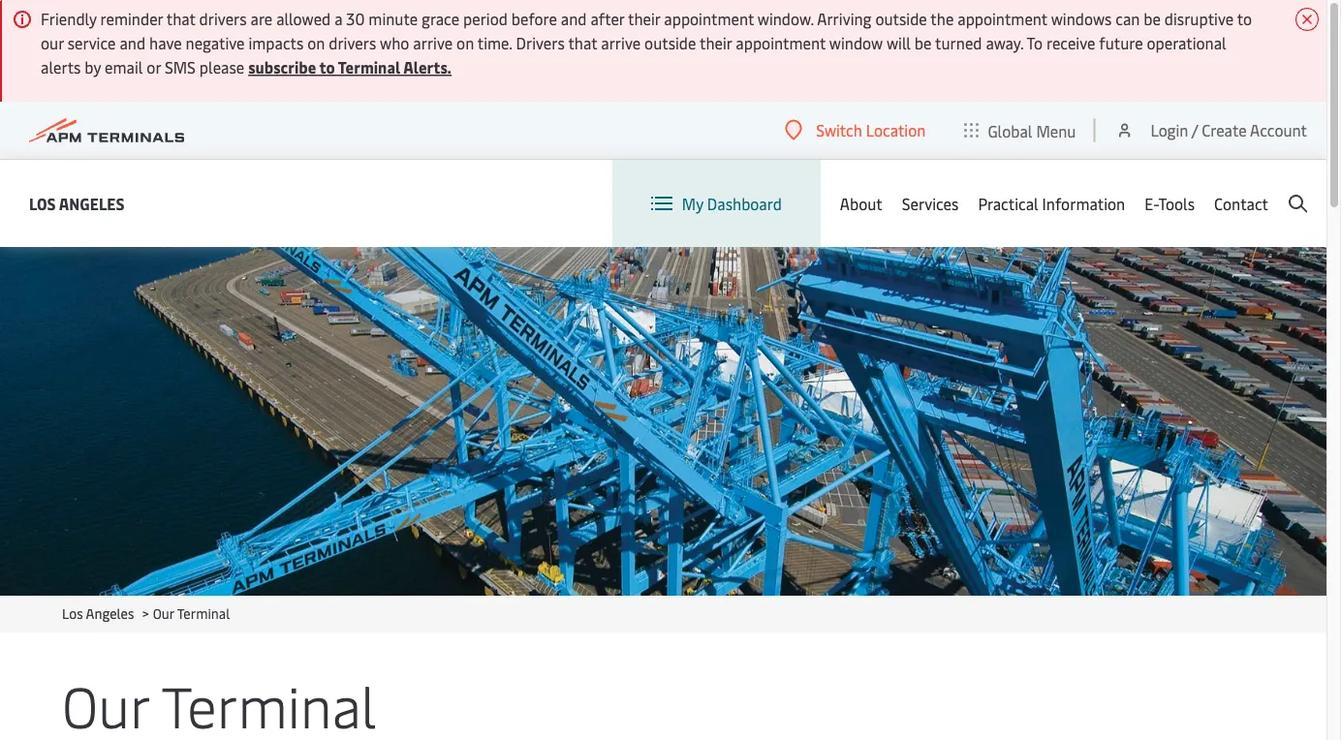 Task type: describe. For each thing, give the bounding box(es) containing it.
0 vertical spatial their
[[628, 8, 660, 29]]

used ship-to-shore (sts) cranes in north america image
[[0, 247, 1327, 596]]

period
[[463, 8, 508, 29]]

e-
[[1145, 193, 1158, 214]]

1 horizontal spatial outside
[[875, 8, 927, 29]]

1 on from the left
[[307, 32, 325, 53]]

please
[[199, 57, 244, 78]]

my dashboard
[[682, 193, 782, 214]]

impacts
[[248, 32, 304, 53]]

my
[[682, 193, 703, 214]]

information
[[1042, 193, 1125, 214]]

who
[[380, 32, 409, 53]]

minute
[[369, 8, 418, 29]]

1 vertical spatial los angeles link
[[62, 604, 134, 623]]

receive
[[1047, 32, 1095, 53]]

after
[[591, 8, 624, 29]]

allowed
[[276, 8, 331, 29]]

the
[[931, 8, 954, 29]]

los angeles > our terminal
[[62, 604, 230, 623]]

reminder
[[100, 8, 163, 29]]

angeles for los angeles
[[59, 193, 125, 214]]

operational
[[1147, 32, 1227, 53]]

about
[[840, 193, 883, 214]]

time.
[[478, 32, 512, 53]]

1 horizontal spatial drivers
[[329, 32, 376, 53]]

sms
[[165, 57, 196, 78]]

email
[[105, 57, 143, 78]]

can
[[1116, 8, 1140, 29]]

contact button
[[1214, 160, 1269, 247]]

switch location button
[[785, 119, 926, 141]]

0 horizontal spatial be
[[915, 32, 932, 53]]

global menu button
[[945, 101, 1095, 159]]

dashboard
[[707, 193, 782, 214]]

away. to
[[986, 32, 1043, 53]]

service
[[68, 32, 116, 53]]

tools
[[1158, 193, 1195, 214]]

close alert image
[[1296, 8, 1319, 31]]

appointment up away. to
[[958, 8, 1048, 29]]

switch location
[[816, 120, 926, 141]]

our
[[153, 604, 174, 623]]

appointment down "window."
[[736, 32, 826, 53]]

will
[[887, 32, 911, 53]]

global menu
[[988, 120, 1076, 141]]

los for los angeles
[[29, 193, 56, 214]]

appointment left "window."
[[664, 8, 754, 29]]

contact
[[1214, 193, 1269, 214]]

alerts.
[[403, 57, 452, 78]]

0 vertical spatial be
[[1144, 8, 1161, 29]]

practical
[[978, 193, 1039, 214]]

to inside friendly reminder that drivers are allowed a 30 minute grace period before and after their appointment window. arriving outside the appointment windows can be disruptive to our service and have negative impacts on drivers who arrive on time. drivers that arrive outside their appointment window will be turned away. to receive future operational alerts by email or sms please
[[1237, 8, 1252, 29]]

a
[[334, 8, 343, 29]]

about button
[[840, 160, 883, 247]]

0 vertical spatial los angeles link
[[29, 191, 125, 216]]

e-tools button
[[1145, 160, 1195, 247]]

are
[[251, 8, 273, 29]]

angeles for los angeles > our terminal
[[86, 604, 134, 623]]

disruptive
[[1165, 8, 1234, 29]]

friendly reminder that drivers are allowed a 30 minute grace period before and after their appointment window. arriving outside the appointment windows can be disruptive to our service and have negative impacts on drivers who arrive on time. drivers that arrive outside their appointment window will be turned away. to receive future operational alerts by email or sms please
[[41, 8, 1252, 78]]

arriving
[[817, 8, 872, 29]]



Task type: vqa. For each thing, say whether or not it's contained in the screenshot.
the trace
no



Task type: locate. For each thing, give the bounding box(es) containing it.
terminal right our
[[177, 604, 230, 623]]

to right "disruptive"
[[1237, 8, 1252, 29]]

that
[[166, 8, 195, 29], [568, 32, 597, 53]]

window
[[829, 32, 883, 53]]

subscribe to terminal alerts.
[[248, 57, 452, 78]]

drivers up subscribe to terminal alerts. link
[[329, 32, 376, 53]]

1 vertical spatial outside
[[645, 32, 696, 53]]

terminal
[[338, 57, 400, 78], [177, 604, 230, 623]]

los angeles
[[29, 193, 125, 214]]

our
[[41, 32, 64, 53]]

be right will
[[915, 32, 932, 53]]

los
[[29, 193, 56, 214], [62, 604, 83, 623]]

30
[[346, 8, 365, 29]]

location
[[866, 120, 926, 141]]

login
[[1151, 120, 1188, 141]]

1 vertical spatial their
[[700, 32, 732, 53]]

friendly
[[41, 8, 97, 29]]

my dashboard button
[[651, 160, 782, 247]]

/
[[1192, 120, 1198, 141]]

e-tools
[[1145, 193, 1195, 214]]

0 vertical spatial drivers
[[199, 8, 247, 29]]

appointment
[[664, 8, 754, 29], [958, 8, 1048, 29], [736, 32, 826, 53]]

0 horizontal spatial outside
[[645, 32, 696, 53]]

2 on from the left
[[457, 32, 474, 53]]

switch
[[816, 120, 862, 141]]

that up have on the left
[[166, 8, 195, 29]]

1 horizontal spatial on
[[457, 32, 474, 53]]

practical information button
[[978, 160, 1125, 247]]

1 vertical spatial to
[[319, 57, 335, 78]]

to right subscribe
[[319, 57, 335, 78]]

los for los angeles > our terminal
[[62, 604, 83, 623]]

1 horizontal spatial their
[[700, 32, 732, 53]]

0 vertical spatial terminal
[[338, 57, 400, 78]]

2 arrive from the left
[[601, 32, 641, 53]]

1 vertical spatial and
[[120, 32, 145, 53]]

0 horizontal spatial that
[[166, 8, 195, 29]]

1 vertical spatial that
[[568, 32, 597, 53]]

>
[[142, 604, 149, 623]]

1 arrive from the left
[[413, 32, 453, 53]]

be
[[1144, 8, 1161, 29], [915, 32, 932, 53]]

1 horizontal spatial terminal
[[338, 57, 400, 78]]

1 horizontal spatial los
[[62, 604, 83, 623]]

negative
[[186, 32, 245, 53]]

0 horizontal spatial terminal
[[177, 604, 230, 623]]

arrive up alerts.
[[413, 32, 453, 53]]

window.
[[758, 8, 814, 29]]

0 horizontal spatial to
[[319, 57, 335, 78]]

and down reminder
[[120, 32, 145, 53]]

drivers
[[199, 8, 247, 29], [329, 32, 376, 53]]

future
[[1099, 32, 1143, 53]]

services
[[902, 193, 959, 214]]

arrive down the after
[[601, 32, 641, 53]]

grace
[[422, 8, 459, 29]]

account
[[1250, 120, 1307, 141]]

login / create account link
[[1115, 102, 1307, 159]]

login / create account
[[1151, 120, 1307, 141]]

services button
[[902, 160, 959, 247]]

0 vertical spatial to
[[1237, 8, 1252, 29]]

0 vertical spatial and
[[561, 8, 587, 29]]

drivers
[[516, 32, 565, 53]]

and
[[561, 8, 587, 29], [120, 32, 145, 53]]

1 horizontal spatial arrive
[[601, 32, 641, 53]]

1 horizontal spatial be
[[1144, 8, 1161, 29]]

1 horizontal spatial to
[[1237, 8, 1252, 29]]

practical information
[[978, 193, 1125, 214]]

be right can
[[1144, 8, 1161, 29]]

0 vertical spatial that
[[166, 8, 195, 29]]

0 horizontal spatial los
[[29, 193, 56, 214]]

arrive
[[413, 32, 453, 53], [601, 32, 641, 53]]

1 vertical spatial drivers
[[329, 32, 376, 53]]

have
[[149, 32, 182, 53]]

0 vertical spatial angeles
[[59, 193, 125, 214]]

create
[[1202, 120, 1247, 141]]

and left the after
[[561, 8, 587, 29]]

1 horizontal spatial that
[[568, 32, 597, 53]]

on
[[307, 32, 325, 53], [457, 32, 474, 53]]

0 horizontal spatial arrive
[[413, 32, 453, 53]]

turned
[[935, 32, 982, 53]]

subscribe
[[248, 57, 316, 78]]

0 horizontal spatial on
[[307, 32, 325, 53]]

terminal down who
[[338, 57, 400, 78]]

or
[[147, 57, 161, 78]]

0 horizontal spatial and
[[120, 32, 145, 53]]

0 horizontal spatial drivers
[[199, 8, 247, 29]]

0 vertical spatial los
[[29, 193, 56, 214]]

menu
[[1036, 120, 1076, 141]]

by
[[85, 57, 101, 78]]

their
[[628, 8, 660, 29], [700, 32, 732, 53]]

windows
[[1051, 8, 1112, 29]]

global
[[988, 120, 1033, 141]]

to
[[1237, 8, 1252, 29], [319, 57, 335, 78]]

1 horizontal spatial and
[[561, 8, 587, 29]]

alerts
[[41, 57, 81, 78]]

outside
[[875, 8, 927, 29], [645, 32, 696, 53]]

1 vertical spatial be
[[915, 32, 932, 53]]

drivers up negative
[[199, 8, 247, 29]]

1 vertical spatial angeles
[[86, 604, 134, 623]]

0 horizontal spatial their
[[628, 8, 660, 29]]

on left time.
[[457, 32, 474, 53]]

that down the after
[[568, 32, 597, 53]]

on down allowed
[[307, 32, 325, 53]]

0 vertical spatial outside
[[875, 8, 927, 29]]

before
[[511, 8, 557, 29]]

1 vertical spatial los
[[62, 604, 83, 623]]

subscribe to terminal alerts. link
[[248, 57, 452, 78]]

angeles
[[59, 193, 125, 214], [86, 604, 134, 623]]

1 vertical spatial terminal
[[177, 604, 230, 623]]

los angeles link
[[29, 191, 125, 216], [62, 604, 134, 623]]



